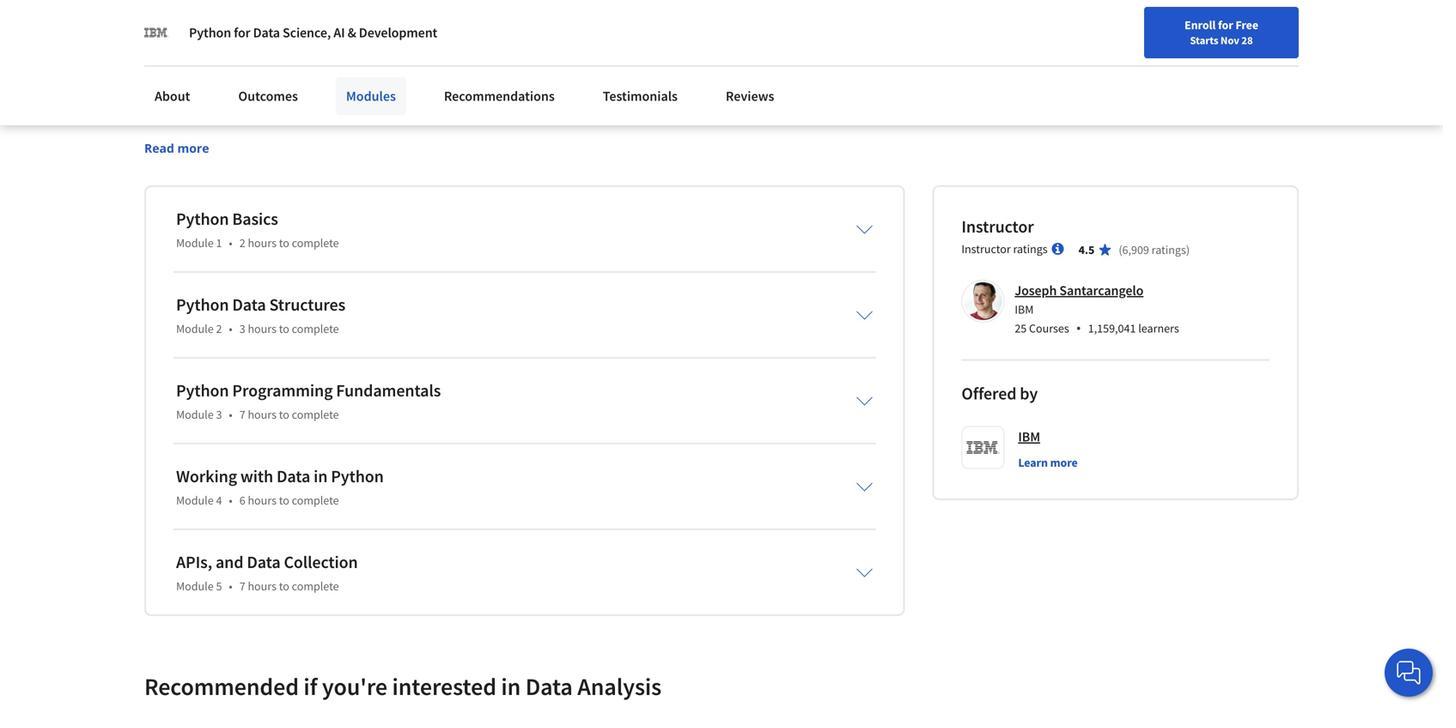 Task type: vqa. For each thing, say whether or not it's contained in the screenshot.
bottom THE WHAT
no



Task type: describe. For each thing, give the bounding box(es) containing it.
1 horizontal spatial ratings
[[1152, 242, 1186, 258]]

python inside python basics module 1 • 2 hours to complete
[[176, 209, 229, 230]]

5 inside apis, and data collection module 5 • 7 hours to complete
[[216, 579, 222, 595]]

1 horizontal spatial the
[[745, 91, 763, 108]]

python programming fundamentals module 3 • 7 hours to complete
[[176, 380, 441, 423]]

ai
[[334, 24, 345, 41]]

data left analysis
[[526, 672, 573, 703]]

demand
[[555, 91, 602, 108]]

ability
[[766, 91, 800, 108]]

python inside python programming fundamentals module 3 • 7 hours to complete
[[176, 380, 229, 402]]

analysis
[[578, 672, 662, 703]]

for for enroll
[[1218, 17, 1234, 33]]

6,909
[[1123, 242, 1149, 258]]

recommended if you're interested in data analysis
[[144, 672, 662, 703]]

hours inside apis, and data collection module 5 • 7 hours to complete
[[248, 579, 277, 595]]

module inside "working with data in python module 4 • 6 hours to complete"
[[176, 493, 214, 509]]

find your new career link
[[958, 52, 1083, 73]]

starts
[[1190, 34, 1219, 47]]

read more button
[[144, 139, 209, 157]]

python data structures module 2 • 3 hours to complete
[[176, 294, 345, 337]]

module inside the python data structures module 2 • 3 hours to complete
[[176, 322, 214, 337]]

who
[[687, 91, 711, 108]]

to inside python programming fundamentals module 3 • 7 hours to complete
[[279, 407, 289, 423]]

modules
[[263, 21, 352, 51]]

python basics module 1 • 2 hours to complete
[[176, 209, 339, 251]]

are
[[208, 21, 241, 51]]

taught
[[582, 73, 619, 90]]

joseph santarcangelo link
[[1015, 282, 1144, 300]]

1,159,041
[[1088, 321, 1136, 337]]

to inside python basics module 1 • 2 hours to complete
[[279, 236, 289, 251]]

0 horizontal spatial the
[[297, 91, 315, 108]]

show notifications image
[[1211, 56, 1232, 76]]

instructor for instructor
[[962, 216, 1034, 238]]

3 inside the python data structures module 2 • 3 hours to complete
[[239, 322, 245, 337]]

basics
[[232, 209, 278, 230]]

2 inside the python data structures module 2 • 3 hours to complete
[[216, 322, 222, 337]]

kickstart your learning of python with this beginner-friendly self-paced course taught by an expert. python is one of the most popular languages in the programming and data science world and demand for individuals who have the ability to apply python has never been higher.
[[144, 73, 817, 126]]

1 vertical spatial ibm
[[1018, 429, 1040, 446]]

self-
[[481, 73, 505, 90]]

recommendations
[[444, 88, 555, 105]]

4.5
[[1079, 242, 1095, 258]]

data for with
[[277, 466, 310, 488]]

joseph
[[1015, 282, 1057, 300]]

offered
[[962, 383, 1017, 405]]

6
[[239, 493, 245, 509]]

friendly
[[435, 73, 478, 90]]

module inside python basics module 1 • 2 hours to complete
[[176, 236, 214, 251]]

modules
[[346, 88, 396, 105]]

new
[[1016, 54, 1039, 70]]

is
[[741, 73, 750, 90]]

banner navigation
[[14, 0, 483, 34]]

instructor ratings
[[962, 242, 1048, 257]]

module inside apis, and data collection module 5 • 7 hours to complete
[[176, 579, 214, 595]]

one
[[753, 73, 775, 90]]

7 inside apis, and data collection module 5 • 7 hours to complete
[[239, 579, 245, 595]]

free
[[1236, 17, 1259, 33]]

2 of from the left
[[778, 73, 789, 90]]

to inside "working with data in python module 4 • 6 hours to complete"
[[279, 493, 289, 509]]

modules link
[[336, 77, 406, 115]]

outcomes link
[[228, 77, 308, 115]]

1 horizontal spatial by
[[1020, 383, 1038, 405]]

)
[[1186, 242, 1190, 258]]

there are 5 modules in this course
[[144, 21, 492, 51]]

in inside kickstart your learning of python with this beginner-friendly self-paced course taught by an expert. python is one of the most popular languages in the programming and data science world and demand for individuals who have the ability to apply python has never been higher.
[[283, 91, 293, 108]]

• inside joseph santarcangelo ibm 25 courses • 1,159,041 learners
[[1076, 319, 1081, 338]]

learners
[[1139, 321, 1179, 337]]

ibm link
[[1018, 427, 1040, 448]]

read more
[[144, 140, 209, 157]]

complete inside the python data structures module 2 • 3 hours to complete
[[292, 322, 339, 337]]

data for for
[[253, 24, 280, 41]]

complete inside python programming fundamentals module 3 • 7 hours to complete
[[292, 407, 339, 423]]

your for find
[[991, 54, 1014, 70]]

to inside apis, and data collection module 5 • 7 hours to complete
[[279, 579, 289, 595]]

( 6,909 ratings )
[[1119, 242, 1190, 258]]

apis, and data collection module 5 • 7 hours to complete
[[176, 552, 358, 595]]

joseph santarcangelo image
[[964, 283, 1002, 321]]

beginner-
[[381, 73, 435, 90]]

learning
[[225, 73, 270, 90]]

enroll
[[1185, 17, 1216, 33]]

interested
[[392, 672, 497, 703]]

has
[[221, 109, 241, 126]]

for inside kickstart your learning of python with this beginner-friendly self-paced course taught by an expert. python is one of the most popular languages in the programming and data science world and demand for individuals who have the ability to apply python has never been higher.
[[605, 91, 621, 108]]

3 inside python programming fundamentals module 3 • 7 hours to complete
[[216, 407, 222, 423]]

collection
[[284, 552, 358, 574]]

never
[[244, 109, 275, 126]]

if
[[304, 672, 317, 703]]

in right &
[[357, 21, 376, 51]]

courses
[[1029, 321, 1069, 337]]

course inside kickstart your learning of python with this beginner-friendly self-paced course taught by an expert. python is one of the most popular languages in the programming and data science world and demand for individuals who have the ability to apply python has never been higher.
[[542, 73, 579, 90]]

testimonials
[[603, 88, 678, 105]]

programming
[[232, 380, 333, 402]]

learn more button
[[1018, 455, 1078, 472]]

paced
[[505, 73, 538, 90]]

to inside the python data structures module 2 • 3 hours to complete
[[279, 322, 289, 337]]

learn
[[1018, 456, 1048, 471]]

apis,
[[176, 552, 212, 574]]

expert.
[[656, 73, 695, 90]]

by inside kickstart your learning of python with this beginner-friendly self-paced course taught by an expert. python is one of the most popular languages in the programming and data science world and demand for individuals who have the ability to apply python has never been higher.
[[622, 73, 636, 90]]

english
[[1114, 54, 1156, 71]]

science
[[451, 91, 492, 108]]

recommended
[[144, 672, 299, 703]]

and inside apis, and data collection module 5 • 7 hours to complete
[[216, 552, 244, 574]]

apply
[[144, 109, 175, 126]]

• inside python basics module 1 • 2 hours to complete
[[229, 236, 233, 251]]

python for data science, ai & development
[[189, 24, 438, 41]]

data inside the python data structures module 2 • 3 hours to complete
[[232, 294, 266, 316]]

0 horizontal spatial ratings
[[1013, 242, 1048, 257]]

hours inside python basics module 1 • 2 hours to complete
[[248, 236, 277, 251]]

development
[[359, 24, 438, 41]]

data for and
[[247, 552, 281, 574]]

&
[[348, 24, 356, 41]]

7 inside python programming fundamentals module 3 • 7 hours to complete
[[239, 407, 245, 423]]

with inside "working with data in python module 4 • 6 hours to complete"
[[240, 466, 273, 488]]

been
[[279, 109, 307, 126]]

recommendations link
[[434, 77, 565, 115]]



Task type: locate. For each thing, give the bounding box(es) containing it.
with inside kickstart your learning of python with this beginner-friendly self-paced course taught by an expert. python is one of the most popular languages in the programming and data science world and demand for individuals who have the ability to apply python has never been higher.
[[331, 73, 355, 90]]

hours inside the python data structures module 2 • 3 hours to complete
[[248, 322, 277, 337]]

3 up 'programming'
[[239, 322, 245, 337]]

and down beginner-
[[398, 91, 420, 108]]

None search field
[[245, 45, 657, 79]]

world
[[495, 91, 527, 108]]

•
[[229, 236, 233, 251], [1076, 319, 1081, 338], [229, 322, 233, 337], [229, 407, 233, 423], [229, 493, 233, 509], [229, 579, 233, 595]]

25
[[1015, 321, 1027, 337]]

0 vertical spatial course
[[424, 21, 492, 51]]

1 vertical spatial by
[[1020, 383, 1038, 405]]

0 vertical spatial your
[[991, 54, 1014, 70]]

in inside "working with data in python module 4 • 6 hours to complete"
[[314, 466, 328, 488]]

1 vertical spatial 2
[[216, 322, 222, 337]]

0 horizontal spatial 3
[[216, 407, 222, 423]]

ibm up 25
[[1015, 302, 1034, 318]]

about link
[[144, 77, 201, 115]]

4
[[216, 493, 222, 509]]

to inside kickstart your learning of python with this beginner-friendly self-paced course taught by an expert. python is one of the most popular languages in the programming and data science world and demand for individuals who have the ability to apply python has never been higher.
[[803, 91, 814, 108]]

and
[[398, 91, 420, 108], [530, 91, 552, 108], [216, 552, 244, 574]]

0 horizontal spatial this
[[358, 73, 378, 90]]

0 vertical spatial more
[[177, 140, 209, 157]]

ibm image
[[144, 21, 168, 45]]

python inside the python data structures module 2 • 3 hours to complete
[[176, 294, 229, 316]]

for down the taught
[[605, 91, 621, 108]]

• inside the python data structures module 2 • 3 hours to complete
[[229, 322, 233, 337]]

1 horizontal spatial with
[[331, 73, 355, 90]]

1 hours from the top
[[248, 236, 277, 251]]

1 horizontal spatial of
[[778, 73, 789, 90]]

4 module from the top
[[176, 493, 214, 509]]

for
[[1218, 17, 1234, 33], [234, 24, 250, 41], [605, 91, 621, 108]]

1 horizontal spatial for
[[605, 91, 621, 108]]

popular
[[176, 91, 220, 108]]

3 hours from the top
[[248, 407, 277, 423]]

1 vertical spatial 7
[[239, 579, 245, 595]]

there
[[144, 21, 204, 51]]

find your new career
[[967, 54, 1074, 70]]

5
[[246, 21, 258, 51], [216, 579, 222, 595]]

learn more
[[1018, 456, 1078, 471]]

ratings right 6,909
[[1152, 242, 1186, 258]]

2
[[239, 236, 245, 251], [216, 322, 222, 337]]

5 hours from the top
[[248, 579, 277, 595]]

to right the 6
[[279, 493, 289, 509]]

2 inside python basics module 1 • 2 hours to complete
[[239, 236, 245, 251]]

0 horizontal spatial of
[[273, 73, 285, 90]]

to down 'programming'
[[279, 407, 289, 423]]

module inside python programming fundamentals module 3 • 7 hours to complete
[[176, 407, 214, 423]]

5 module from the top
[[176, 579, 214, 595]]

for up 'learning'
[[234, 24, 250, 41]]

1 horizontal spatial course
[[542, 73, 579, 90]]

enroll for free starts nov 28
[[1185, 17, 1259, 47]]

by left the an
[[622, 73, 636, 90]]

ibm up learn on the right bottom of the page
[[1018, 429, 1040, 446]]

in down python programming fundamentals module 3 • 7 hours to complete
[[314, 466, 328, 488]]

0 vertical spatial 3
[[239, 322, 245, 337]]

1 horizontal spatial 5
[[246, 21, 258, 51]]

santarcangelo
[[1060, 282, 1144, 300]]

instructor up joseph santarcangelo image
[[962, 242, 1011, 257]]

data inside "working with data in python module 4 • 6 hours to complete"
[[277, 466, 310, 488]]

2 instructor from the top
[[962, 242, 1011, 257]]

0 horizontal spatial and
[[216, 552, 244, 574]]

working
[[176, 466, 237, 488]]

read
[[144, 140, 174, 157]]

data
[[253, 24, 280, 41], [232, 294, 266, 316], [277, 466, 310, 488], [247, 552, 281, 574], [526, 672, 573, 703]]

3 complete from the top
[[292, 407, 339, 423]]

• inside "working with data in python module 4 • 6 hours to complete"
[[229, 493, 233, 509]]

more inside button
[[177, 140, 209, 157]]

0 horizontal spatial course
[[424, 21, 492, 51]]

1 horizontal spatial 3
[[239, 322, 245, 337]]

1 module from the top
[[176, 236, 214, 251]]

hours inside python programming fundamentals module 3 • 7 hours to complete
[[248, 407, 277, 423]]

an
[[639, 73, 653, 90]]

nov
[[1221, 34, 1240, 47]]

testimonials link
[[593, 77, 688, 115]]

to right '1'
[[279, 236, 289, 251]]

0 vertical spatial 5
[[246, 21, 258, 51]]

have
[[715, 91, 741, 108]]

0 horizontal spatial 2
[[216, 322, 222, 337]]

0 horizontal spatial your
[[196, 73, 221, 90]]

0 vertical spatial instructor
[[962, 216, 1034, 238]]

1 instructor from the top
[[962, 216, 1034, 238]]

complete down structures
[[292, 322, 339, 337]]

this up programming
[[358, 73, 378, 90]]

1 complete from the top
[[292, 236, 339, 251]]

0 vertical spatial with
[[331, 73, 355, 90]]

outcomes
[[238, 88, 298, 105]]

to
[[803, 91, 814, 108], [279, 236, 289, 251], [279, 322, 289, 337], [279, 407, 289, 423], [279, 493, 289, 509], [279, 579, 289, 595]]

your up "popular"
[[196, 73, 221, 90]]

in up the been
[[283, 91, 293, 108]]

and right apis,
[[216, 552, 244, 574]]

kickstart
[[144, 73, 193, 90]]

4 complete from the top
[[292, 493, 339, 509]]

your for kickstart
[[196, 73, 221, 90]]

2 horizontal spatial the
[[792, 73, 811, 90]]

instructor up instructor ratings at right top
[[962, 216, 1034, 238]]

reviews
[[726, 88, 775, 105]]

2 module from the top
[[176, 322, 214, 337]]

in right the interested
[[501, 672, 521, 703]]

data
[[423, 91, 448, 108]]

english button
[[1083, 34, 1187, 90]]

by
[[622, 73, 636, 90], [1020, 383, 1038, 405]]

to right ability
[[803, 91, 814, 108]]

the up ability
[[792, 73, 811, 90]]

more right the read
[[177, 140, 209, 157]]

0 vertical spatial 7
[[239, 407, 245, 423]]

4 hours from the top
[[248, 493, 277, 509]]

more for learn more
[[1050, 456, 1078, 471]]

you're
[[322, 672, 387, 703]]

2 horizontal spatial for
[[1218, 17, 1234, 33]]

ratings
[[1013, 242, 1048, 257], [1152, 242, 1186, 258]]

with
[[331, 73, 355, 90], [240, 466, 273, 488]]

hours inside "working with data in python module 4 • 6 hours to complete"
[[248, 493, 277, 509]]

• inside python programming fundamentals module 3 • 7 hours to complete
[[229, 407, 233, 423]]

languages
[[223, 91, 280, 108]]

by right "offered"
[[1020, 383, 1038, 405]]

0 horizontal spatial for
[[234, 24, 250, 41]]

1 of from the left
[[273, 73, 285, 90]]

more for read more
[[177, 140, 209, 157]]

with up the 6
[[240, 466, 273, 488]]

course up friendly
[[424, 21, 492, 51]]

offered by
[[962, 383, 1038, 405]]

course up demand
[[542, 73, 579, 90]]

complete inside apis, and data collection module 5 • 7 hours to complete
[[292, 579, 339, 595]]

2 complete from the top
[[292, 322, 339, 337]]

find
[[967, 54, 989, 70]]

5 complete from the top
[[292, 579, 339, 595]]

and down paced
[[530, 91, 552, 108]]

1 vertical spatial course
[[542, 73, 579, 90]]

to down collection
[[279, 579, 289, 595]]

data inside apis, and data collection module 5 • 7 hours to complete
[[247, 552, 281, 574]]

data left collection
[[247, 552, 281, 574]]

more right learn on the right bottom of the page
[[1050, 456, 1078, 471]]

ratings up joseph
[[1013, 242, 1048, 257]]

about
[[155, 88, 190, 105]]

data down python programming fundamentals module 3 • 7 hours to complete
[[277, 466, 310, 488]]

complete inside "working with data in python module 4 • 6 hours to complete"
[[292, 493, 339, 509]]

your inside kickstart your learning of python with this beginner-friendly self-paced course taught by an expert. python is one of the most popular languages in the programming and data science world and demand for individuals who have the ability to apply python has never been higher.
[[196, 73, 221, 90]]

1 vertical spatial your
[[196, 73, 221, 90]]

ibm
[[1015, 302, 1034, 318], [1018, 429, 1040, 446]]

1
[[216, 236, 222, 251]]

instructor for instructor ratings
[[962, 242, 1011, 257]]

python inside "working with data in python module 4 • 6 hours to complete"
[[331, 466, 384, 488]]

for inside "enroll for free starts nov 28"
[[1218, 17, 1234, 33]]

0 horizontal spatial by
[[622, 73, 636, 90]]

(
[[1119, 242, 1123, 258]]

1 horizontal spatial 2
[[239, 236, 245, 251]]

1 horizontal spatial this
[[381, 21, 420, 51]]

2 horizontal spatial and
[[530, 91, 552, 108]]

0 horizontal spatial with
[[240, 466, 273, 488]]

the up the been
[[297, 91, 315, 108]]

module
[[176, 236, 214, 251], [176, 322, 214, 337], [176, 407, 214, 423], [176, 493, 214, 509], [176, 579, 214, 595]]

data left structures
[[232, 294, 266, 316]]

7
[[239, 407, 245, 423], [239, 579, 245, 595]]

• inside apis, and data collection module 5 • 7 hours to complete
[[229, 579, 233, 595]]

1 vertical spatial more
[[1050, 456, 1078, 471]]

working with data in python module 4 • 6 hours to complete
[[176, 466, 384, 509]]

1 horizontal spatial your
[[991, 54, 1014, 70]]

ibm inside joseph santarcangelo ibm 25 courses • 1,159,041 learners
[[1015, 302, 1034, 318]]

chat with us image
[[1395, 660, 1423, 687]]

1 vertical spatial 3
[[216, 407, 222, 423]]

your
[[991, 54, 1014, 70], [196, 73, 221, 90]]

2 hours from the top
[[248, 322, 277, 337]]

1 7 from the top
[[239, 407, 245, 423]]

of right 'learning'
[[273, 73, 285, 90]]

0 vertical spatial this
[[381, 21, 420, 51]]

data left science, on the left top of the page
[[253, 24, 280, 41]]

0 vertical spatial by
[[622, 73, 636, 90]]

fundamentals
[[336, 380, 441, 402]]

complete up collection
[[292, 493, 339, 509]]

this inside kickstart your learning of python with this beginner-friendly self-paced course taught by an expert. python is one of the most popular languages in the programming and data science world and demand for individuals who have the ability to apply python has never been higher.
[[358, 73, 378, 90]]

joseph santarcangelo ibm 25 courses • 1,159,041 learners
[[1015, 282, 1179, 338]]

1 vertical spatial instructor
[[962, 242, 1011, 257]]

of up ability
[[778, 73, 789, 90]]

the
[[792, 73, 811, 90], [297, 91, 315, 108], [745, 91, 763, 108]]

reviews link
[[716, 77, 785, 115]]

28
[[1242, 34, 1253, 47]]

science,
[[283, 24, 331, 41]]

3 module from the top
[[176, 407, 214, 423]]

complete inside python basics module 1 • 2 hours to complete
[[292, 236, 339, 251]]

1 horizontal spatial and
[[398, 91, 420, 108]]

0 horizontal spatial more
[[177, 140, 209, 157]]

programming
[[318, 91, 395, 108]]

3 up working at bottom
[[216, 407, 222, 423]]

to down structures
[[279, 322, 289, 337]]

most
[[144, 91, 173, 108]]

complete down collection
[[292, 579, 339, 595]]

individuals
[[624, 91, 684, 108]]

this up beginner-
[[381, 21, 420, 51]]

more inside button
[[1050, 456, 1078, 471]]

complete up structures
[[292, 236, 339, 251]]

structures
[[269, 294, 345, 316]]

1 horizontal spatial more
[[1050, 456, 1078, 471]]

1 vertical spatial with
[[240, 466, 273, 488]]

0 vertical spatial ibm
[[1015, 302, 1034, 318]]

the down is at the top of page
[[745, 91, 763, 108]]

1 vertical spatial this
[[358, 73, 378, 90]]

0 horizontal spatial 5
[[216, 579, 222, 595]]

for up nov
[[1218, 17, 1234, 33]]

2 7 from the top
[[239, 579, 245, 595]]

for for python
[[234, 24, 250, 41]]

your right find
[[991, 54, 1014, 70]]

career
[[1041, 54, 1074, 70]]

1 vertical spatial 5
[[216, 579, 222, 595]]

with up programming
[[331, 73, 355, 90]]

0 vertical spatial 2
[[239, 236, 245, 251]]

complete down 'programming'
[[292, 407, 339, 423]]



